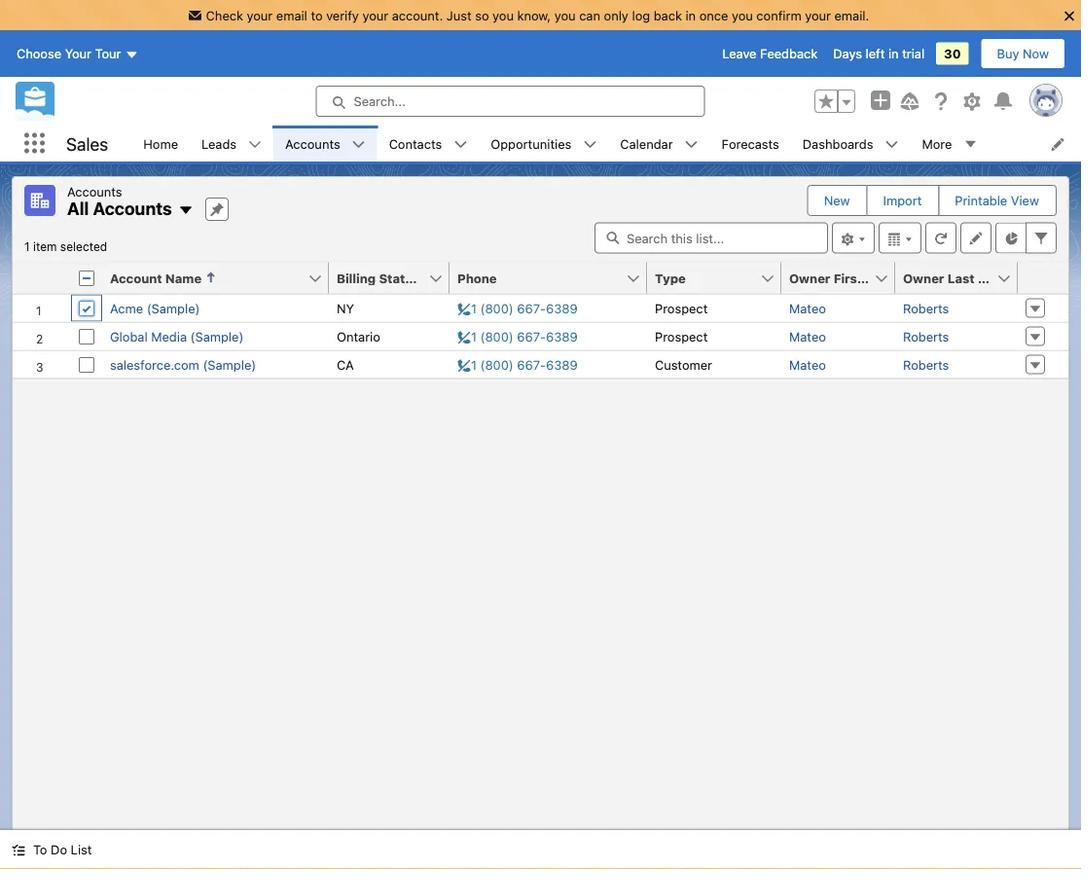 Task type: locate. For each thing, give the bounding box(es) containing it.
1 your from the left
[[247, 8, 273, 22]]

2 roberts link from the top
[[903, 329, 949, 344]]

1 horizontal spatial you
[[555, 8, 576, 22]]

owner left last
[[903, 271, 945, 285]]

ny
[[337, 301, 354, 315]]

owner for owner first name
[[789, 271, 831, 285]]

left
[[866, 46, 885, 61]]

2 name from the left
[[866, 271, 902, 285]]

search...
[[354, 94, 406, 109]]

0 vertical spatial roberts
[[903, 301, 949, 315]]

3 you from the left
[[732, 8, 753, 22]]

text default image
[[964, 137, 978, 151], [248, 138, 262, 151], [12, 844, 25, 857]]

prospect up customer at the top of page
[[655, 329, 708, 344]]

text default image right 'contacts'
[[454, 138, 468, 151]]

0 horizontal spatial your
[[247, 8, 273, 22]]

leads
[[202, 136, 237, 151]]

type
[[655, 271, 686, 285]]

billing state/province
[[337, 271, 472, 285]]

name for owner first name
[[866, 271, 902, 285]]

new button
[[809, 186, 866, 215]]

0 vertical spatial mateo link
[[789, 301, 826, 315]]

calendar link
[[609, 126, 685, 162]]

account
[[110, 271, 162, 285]]

email
[[276, 8, 307, 22]]

all accounts status
[[24, 240, 107, 254]]

your left email.
[[805, 8, 831, 22]]

prospect
[[655, 301, 708, 315], [655, 329, 708, 344]]

text default image right calendar
[[685, 138, 699, 151]]

owner inside button
[[789, 271, 831, 285]]

accounts list item
[[274, 126, 377, 162]]

item number element
[[13, 262, 71, 294]]

2 horizontal spatial your
[[805, 8, 831, 22]]

name up acme (sample) link
[[165, 271, 202, 285]]

prospect down type
[[655, 301, 708, 315]]

mateo link for ca
[[789, 357, 826, 372]]

group
[[815, 90, 856, 113]]

1 horizontal spatial owner
[[903, 271, 945, 285]]

contacts list item
[[377, 126, 479, 162]]

3 mateo link from the top
[[789, 357, 826, 372]]

text default image for dashboards
[[885, 138, 899, 151]]

0 horizontal spatial text default image
[[12, 844, 25, 857]]

click to dial disabled image for ny
[[458, 301, 578, 315]]

global media (sample)
[[110, 329, 244, 344]]

accounts image
[[24, 185, 55, 216]]

name right first
[[866, 271, 902, 285]]

billing
[[337, 271, 376, 285]]

mateo
[[789, 301, 826, 315], [789, 329, 826, 344], [789, 357, 826, 372]]

accounts right all
[[93, 198, 172, 219]]

owner left first
[[789, 271, 831, 285]]

name inside 'button'
[[978, 271, 1014, 285]]

owner last name
[[903, 271, 1014, 285]]

you right so
[[493, 8, 514, 22]]

2 horizontal spatial text default image
[[964, 137, 978, 151]]

list containing home
[[132, 126, 1082, 162]]

1 horizontal spatial your
[[363, 8, 389, 22]]

1 click to dial disabled image from the top
[[458, 301, 578, 315]]

3 roberts from the top
[[903, 357, 949, 372]]

you left can
[[555, 8, 576, 22]]

opportunities
[[491, 136, 572, 151]]

you
[[493, 8, 514, 22], [555, 8, 576, 22], [732, 8, 753, 22]]

salesforce.com (sample) link
[[110, 357, 256, 372]]

0 vertical spatial mateo
[[789, 301, 826, 315]]

1 mateo link from the top
[[789, 301, 826, 315]]

text default image right 'all accounts'
[[178, 203, 194, 218]]

accounts inside list item
[[285, 136, 340, 151]]

you right once
[[732, 8, 753, 22]]

1 name from the left
[[165, 271, 202, 285]]

(sample)
[[147, 301, 200, 315], [190, 329, 244, 344], [203, 357, 256, 372]]

accounts
[[285, 136, 340, 151], [67, 184, 122, 199], [93, 198, 172, 219]]

text default image left to
[[12, 844, 25, 857]]

2 vertical spatial roberts
[[903, 357, 949, 372]]

leave feedback
[[723, 46, 818, 61]]

roberts link
[[903, 301, 949, 315], [903, 329, 949, 344], [903, 357, 949, 372]]

3 click to dial disabled image from the top
[[458, 357, 578, 372]]

2 vertical spatial roberts link
[[903, 357, 949, 372]]

your
[[65, 46, 92, 61]]

in right left
[[889, 46, 899, 61]]

item
[[33, 240, 57, 254]]

text default image
[[352, 138, 366, 151], [454, 138, 468, 151], [583, 138, 597, 151], [685, 138, 699, 151], [885, 138, 899, 151], [178, 203, 194, 218]]

None search field
[[595, 222, 828, 254]]

2 horizontal spatial you
[[732, 8, 753, 22]]

2 roberts from the top
[[903, 329, 949, 344]]

do
[[51, 843, 67, 857]]

1 vertical spatial mateo
[[789, 329, 826, 344]]

1 roberts link from the top
[[903, 301, 949, 315]]

0 vertical spatial click to dial disabled image
[[458, 301, 578, 315]]

text default image inside to do list button
[[12, 844, 25, 857]]

3 name from the left
[[978, 271, 1014, 285]]

2 owner from the left
[[903, 271, 945, 285]]

0 vertical spatial roberts link
[[903, 301, 949, 315]]

3 your from the left
[[805, 8, 831, 22]]

phone element
[[450, 262, 659, 294]]

text default image for calendar
[[685, 138, 699, 151]]

all accounts grid
[[13, 262, 1069, 379]]

2 vertical spatial (sample)
[[203, 357, 256, 372]]

accounts right leads list item
[[285, 136, 340, 151]]

(sample) down global media (sample) link
[[203, 357, 256, 372]]

owner last name element
[[896, 262, 1030, 294]]

1 vertical spatial roberts
[[903, 329, 949, 344]]

1 horizontal spatial text default image
[[248, 138, 262, 151]]

buy now button
[[981, 38, 1066, 69]]

text default image inside contacts list item
[[454, 138, 468, 151]]

your right verify
[[363, 8, 389, 22]]

owner
[[789, 271, 831, 285], [903, 271, 945, 285]]

name for owner last name
[[978, 271, 1014, 285]]

your
[[247, 8, 273, 22], [363, 8, 389, 22], [805, 8, 831, 22]]

in
[[686, 8, 696, 22], [889, 46, 899, 61]]

mateo link for ny
[[789, 301, 826, 315]]

(sample) for acme
[[147, 301, 200, 315]]

name right last
[[978, 271, 1014, 285]]

text default image down search...
[[352, 138, 366, 151]]

roberts for ca
[[903, 357, 949, 372]]

calendar list item
[[609, 126, 710, 162]]

2 vertical spatial mateo
[[789, 357, 826, 372]]

billing state/province button
[[329, 262, 472, 294]]

0 vertical spatial prospect
[[655, 301, 708, 315]]

check
[[206, 8, 243, 22]]

forecasts link
[[710, 126, 791, 162]]

name
[[165, 271, 202, 285], [866, 271, 902, 285], [978, 271, 1014, 285]]

text default image right more
[[964, 137, 978, 151]]

acme (sample)
[[110, 301, 200, 315]]

text default image left more
[[885, 138, 899, 151]]

3 roberts link from the top
[[903, 357, 949, 372]]

ca
[[337, 357, 354, 372]]

1 vertical spatial click to dial disabled image
[[458, 329, 578, 344]]

log
[[632, 8, 650, 22]]

1 horizontal spatial name
[[866, 271, 902, 285]]

to do list
[[33, 843, 92, 857]]

can
[[579, 8, 601, 22]]

text default image inside the opportunities list item
[[583, 138, 597, 151]]

2 horizontal spatial name
[[978, 271, 1014, 285]]

owner inside 'button'
[[903, 271, 945, 285]]

1 vertical spatial in
[[889, 46, 899, 61]]

text default image left 'calendar' link
[[583, 138, 597, 151]]

text default image inside dashboards list item
[[885, 138, 899, 151]]

0 horizontal spatial you
[[493, 8, 514, 22]]

text default image inside leads list item
[[248, 138, 262, 151]]

mateo for ny
[[789, 301, 826, 315]]

to
[[33, 843, 47, 857]]

2 vertical spatial mateo link
[[789, 357, 826, 372]]

list
[[71, 843, 92, 857]]

0 vertical spatial in
[[686, 8, 696, 22]]

text default image for opportunities
[[583, 138, 597, 151]]

1 vertical spatial prospect
[[655, 329, 708, 344]]

0 horizontal spatial name
[[165, 271, 202, 285]]

0 horizontal spatial owner
[[789, 271, 831, 285]]

all accounts
[[67, 198, 172, 219]]

calendar
[[620, 136, 673, 151]]

0 horizontal spatial in
[[686, 8, 696, 22]]

1 mateo from the top
[[789, 301, 826, 315]]

1 prospect from the top
[[655, 301, 708, 315]]

list
[[132, 126, 1082, 162]]

1 vertical spatial roberts link
[[903, 329, 949, 344]]

cell inside all accounts grid
[[71, 262, 102, 294]]

text default image inside "calendar" list item
[[685, 138, 699, 151]]

1 owner from the left
[[789, 271, 831, 285]]

(sample) up salesforce.com (sample) link at the left
[[190, 329, 244, 344]]

forecasts
[[722, 136, 780, 151]]

contacts link
[[377, 126, 454, 162]]

just
[[447, 8, 472, 22]]

text default image for contacts
[[454, 138, 468, 151]]

Search All Accounts list view. search field
[[595, 222, 828, 254]]

(sample) up global media (sample) link
[[147, 301, 200, 315]]

none search field inside all accounts|accounts|list view element
[[595, 222, 828, 254]]

cell
[[71, 262, 102, 294]]

click to dial disabled image
[[458, 301, 578, 315], [458, 329, 578, 344], [458, 357, 578, 372]]

30
[[944, 46, 961, 61]]

2 vertical spatial click to dial disabled image
[[458, 357, 578, 372]]

text default image inside accounts list item
[[352, 138, 366, 151]]

your left email
[[247, 8, 273, 22]]

2 prospect from the top
[[655, 329, 708, 344]]

leads link
[[190, 126, 248, 162]]

sales
[[66, 133, 108, 154]]

text default image right leads
[[248, 138, 262, 151]]

3 mateo from the top
[[789, 357, 826, 372]]

in right back
[[686, 8, 696, 22]]

choose your tour button
[[16, 38, 140, 69]]

1 roberts from the top
[[903, 301, 949, 315]]

1 vertical spatial mateo link
[[789, 329, 826, 344]]

0 vertical spatial (sample)
[[147, 301, 200, 315]]

dashboards link
[[791, 126, 885, 162]]



Task type: vqa. For each thing, say whether or not it's contained in the screenshot.
list)
no



Task type: describe. For each thing, give the bounding box(es) containing it.
confirm
[[757, 8, 802, 22]]

check your email to verify your account. just so you know, you can only log back in once you confirm your email.
[[206, 8, 870, 22]]

item number image
[[13, 262, 71, 294]]

new
[[824, 193, 850, 208]]

global media (sample) link
[[110, 329, 244, 344]]

dashboards list item
[[791, 126, 911, 162]]

phone button
[[450, 262, 626, 294]]

more button
[[911, 126, 989, 162]]

account name button
[[102, 262, 308, 294]]

owner first name element
[[782, 262, 907, 294]]

customer
[[655, 357, 713, 372]]

accounts down "sales" at the left top of page
[[67, 184, 122, 199]]

only
[[604, 8, 629, 22]]

leave
[[723, 46, 757, 61]]

mateo for ca
[[789, 357, 826, 372]]

import button
[[868, 186, 938, 215]]

2 click to dial disabled image from the top
[[458, 329, 578, 344]]

tour
[[95, 46, 121, 61]]

contacts
[[389, 136, 442, 151]]

1 horizontal spatial in
[[889, 46, 899, 61]]

choose
[[17, 46, 61, 61]]

search... button
[[316, 86, 705, 117]]

roberts for ny
[[903, 301, 949, 315]]

first
[[834, 271, 863, 285]]

dashboards
[[803, 136, 874, 151]]

leads list item
[[190, 126, 274, 162]]

printable view
[[955, 193, 1040, 208]]

salesforce.com (sample)
[[110, 357, 256, 372]]

buy
[[997, 46, 1020, 61]]

action image
[[1018, 262, 1069, 294]]

state/province
[[379, 271, 472, 285]]

back
[[654, 8, 682, 22]]

trial
[[903, 46, 925, 61]]

know,
[[517, 8, 551, 22]]

days left in trial
[[834, 46, 925, 61]]

email.
[[835, 8, 870, 22]]

now
[[1023, 46, 1049, 61]]

home
[[143, 136, 178, 151]]

printable
[[955, 193, 1008, 208]]

acme
[[110, 301, 143, 315]]

text default image inside more dropdown button
[[964, 137, 978, 151]]

ontario
[[337, 329, 380, 344]]

type element
[[647, 262, 793, 294]]

owner first name
[[789, 271, 902, 285]]

all
[[67, 198, 89, 219]]

so
[[475, 8, 489, 22]]

acme (sample) link
[[110, 301, 200, 315]]

view
[[1011, 193, 1040, 208]]

days
[[834, 46, 862, 61]]

roberts link for ca
[[903, 357, 949, 372]]

owner for owner last name
[[903, 271, 945, 285]]

(sample) for salesforce.com
[[203, 357, 256, 372]]

owner first name button
[[782, 262, 902, 294]]

verify
[[326, 8, 359, 22]]

to do list button
[[0, 830, 104, 869]]

2 you from the left
[[555, 8, 576, 22]]

2 mateo from the top
[[789, 329, 826, 344]]

home link
[[132, 126, 190, 162]]

printable view button
[[940, 186, 1055, 215]]

leave feedback link
[[723, 46, 818, 61]]

once
[[700, 8, 729, 22]]

billing state/province element
[[329, 262, 472, 294]]

phone
[[458, 271, 497, 285]]

media
[[151, 329, 187, 344]]

account.
[[392, 8, 443, 22]]

opportunities link
[[479, 126, 583, 162]]

salesforce.com
[[110, 357, 199, 372]]

1
[[24, 240, 30, 254]]

buy now
[[997, 46, 1049, 61]]

last
[[948, 271, 975, 285]]

opportunities list item
[[479, 126, 609, 162]]

type button
[[647, 262, 760, 294]]

all accounts|accounts|list view element
[[12, 176, 1070, 830]]

1 item selected
[[24, 240, 107, 254]]

2 mateo link from the top
[[789, 329, 826, 344]]

1 vertical spatial (sample)
[[190, 329, 244, 344]]

import
[[884, 193, 922, 208]]

account name element
[[102, 262, 341, 294]]

more
[[922, 136, 952, 151]]

2 your from the left
[[363, 8, 389, 22]]

1 you from the left
[[493, 8, 514, 22]]

click to dial disabled image for ca
[[458, 357, 578, 372]]

accounts link
[[274, 126, 352, 162]]

action element
[[1018, 262, 1069, 294]]

selected
[[60, 240, 107, 254]]

prospect for global media (sample)
[[655, 329, 708, 344]]

choose your tour
[[17, 46, 121, 61]]

feedback
[[760, 46, 818, 61]]

global
[[110, 329, 148, 344]]

prospect for acme (sample)
[[655, 301, 708, 315]]

text default image for accounts
[[352, 138, 366, 151]]

to
[[311, 8, 323, 22]]

owner last name button
[[896, 262, 1014, 294]]

roberts link for ny
[[903, 301, 949, 315]]

account name
[[110, 271, 202, 285]]



